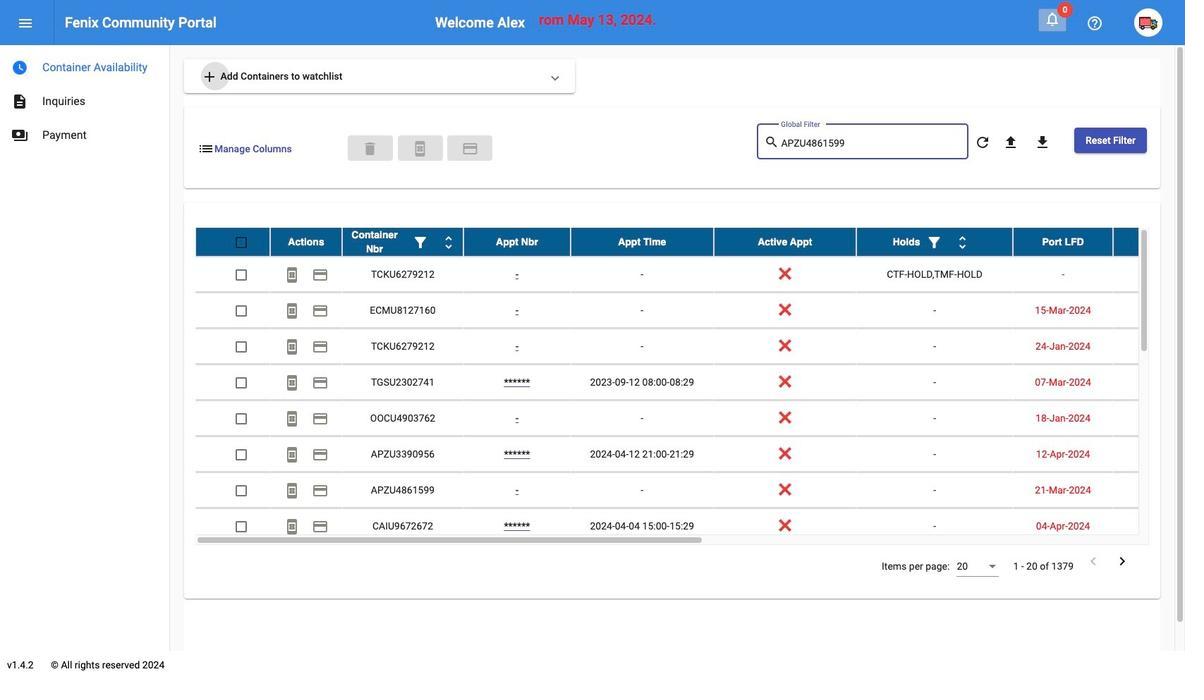 Task type: locate. For each thing, give the bounding box(es) containing it.
2 cell from the top
[[1113, 293, 1185, 328]]

no color image
[[17, 15, 34, 32], [1086, 15, 1103, 32], [11, 59, 28, 76], [201, 69, 218, 86], [11, 93, 28, 110], [974, 134, 991, 151], [1002, 134, 1019, 151], [412, 234, 429, 251], [926, 234, 943, 251], [954, 234, 971, 251], [284, 267, 301, 284], [312, 303, 329, 320], [312, 339, 329, 356], [312, 375, 329, 392], [284, 411, 301, 428], [312, 411, 329, 428], [284, 483, 301, 500], [284, 519, 301, 536]]

column header
[[270, 228, 342, 256], [342, 228, 463, 256], [463, 228, 571, 256], [571, 228, 714, 256], [714, 228, 856, 256], [856, 228, 1013, 256], [1013, 228, 1113, 256], [1113, 228, 1185, 256]]

8 cell from the top
[[1113, 509, 1185, 544]]

cell for fifth row from the top
[[1113, 365, 1185, 400]]

cell for second row from the top of the page
[[1113, 257, 1185, 292]]

4 cell from the top
[[1113, 365, 1185, 400]]

7 cell from the top
[[1113, 473, 1185, 508]]

cell for 8th row from the top
[[1113, 473, 1185, 508]]

1 cell from the top
[[1113, 257, 1185, 292]]

9 row from the top
[[195, 509, 1185, 545]]

cell
[[1113, 257, 1185, 292], [1113, 293, 1185, 328], [1113, 329, 1185, 364], [1113, 365, 1185, 400], [1113, 401, 1185, 436], [1113, 437, 1185, 472], [1113, 473, 1185, 508], [1113, 509, 1185, 544]]

delete image
[[362, 140, 379, 157]]

5 column header from the left
[[714, 228, 856, 256]]

7 column header from the left
[[1013, 228, 1113, 256]]

7 row from the top
[[195, 437, 1185, 473]]

2 column header from the left
[[342, 228, 463, 256]]

navigation
[[0, 45, 169, 152]]

3 cell from the top
[[1113, 329, 1185, 364]]

6 cell from the top
[[1113, 437, 1185, 472]]

grid
[[195, 228, 1185, 545]]

Global Watchlist Filter field
[[781, 138, 961, 149]]

8 row from the top
[[195, 473, 1185, 509]]

no color image
[[1044, 11, 1061, 28], [11, 127, 28, 144], [764, 134, 781, 151], [1034, 134, 1051, 151], [198, 140, 214, 157], [412, 140, 429, 157], [462, 140, 479, 157], [440, 234, 457, 251], [312, 267, 329, 284], [284, 303, 301, 320], [284, 339, 301, 356], [284, 375, 301, 392], [284, 447, 301, 464], [312, 447, 329, 464], [312, 483, 329, 500], [312, 519, 329, 536], [1085, 553, 1102, 570], [1114, 553, 1131, 570]]

5 row from the top
[[195, 365, 1185, 401]]

3 column header from the left
[[463, 228, 571, 256]]

5 cell from the top
[[1113, 401, 1185, 436]]

row
[[195, 228, 1185, 257], [195, 257, 1185, 293], [195, 293, 1185, 329], [195, 329, 1185, 365], [195, 365, 1185, 401], [195, 401, 1185, 437], [195, 437, 1185, 473], [195, 473, 1185, 509], [195, 509, 1185, 545]]



Task type: describe. For each thing, give the bounding box(es) containing it.
4 row from the top
[[195, 329, 1185, 365]]

6 row from the top
[[195, 401, 1185, 437]]

1 column header from the left
[[270, 228, 342, 256]]

1 row from the top
[[195, 228, 1185, 257]]

2 row from the top
[[195, 257, 1185, 293]]

cell for 7th row from the top of the page
[[1113, 437, 1185, 472]]

4 column header from the left
[[571, 228, 714, 256]]

cell for sixth row from the top of the page
[[1113, 401, 1185, 436]]

cell for fourth row from the top
[[1113, 329, 1185, 364]]

cell for 7th row from the bottom
[[1113, 293, 1185, 328]]

cell for ninth row from the top
[[1113, 509, 1185, 544]]

3 row from the top
[[195, 293, 1185, 329]]

6 column header from the left
[[856, 228, 1013, 256]]

8 column header from the left
[[1113, 228, 1185, 256]]



